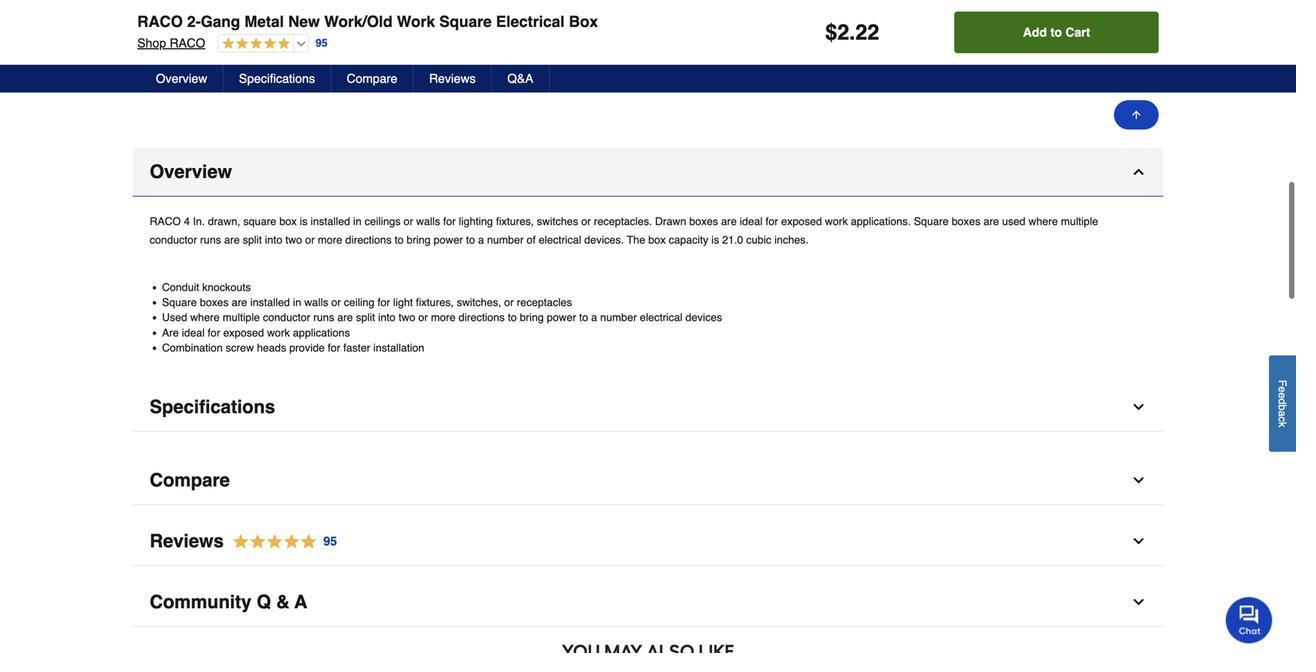 Task type: locate. For each thing, give the bounding box(es) containing it.
power
[[434, 234, 463, 246], [547, 312, 577, 324]]

0 horizontal spatial number
[[487, 234, 524, 246]]

1 vertical spatial power
[[547, 312, 577, 324]]

conduit down service
[[642, 47, 682, 60]]

0 horizontal spatial reviews
[[150, 531, 224, 552]]

exposed
[[782, 215, 823, 228], [223, 327, 264, 339]]

4
[[184, 215, 190, 228]]

0 horizontal spatial electrical
[[539, 234, 582, 246]]

reviews up community
[[150, 531, 224, 552]]

into down light
[[378, 312, 396, 324]]

0 horizontal spatial walls
[[305, 297, 329, 309]]

square up used
[[162, 297, 197, 309]]

1 horizontal spatial electrical
[[338, 31, 382, 44]]

1 horizontal spatial ideal
[[740, 215, 763, 228]]

1 vertical spatial installed
[[250, 297, 290, 309]]

chevron down image for specifications
[[1132, 400, 1147, 415]]

runs down in.
[[200, 234, 221, 246]]

0 horizontal spatial two
[[286, 234, 302, 246]]

a
[[478, 234, 484, 246], [592, 312, 598, 324], [1277, 411, 1290, 417]]

inches.
[[775, 234, 809, 246]]

in left die
[[650, 16, 659, 29]]

0 vertical spatial box
[[280, 215, 297, 228]]

are up 21.0 on the right of page
[[722, 215, 737, 228]]

1 horizontal spatial compare
[[347, 71, 398, 86]]

faster
[[344, 342, 371, 354]]

1 vertical spatial chevron down image
[[1132, 595, 1147, 611]]

overview button down shop raco
[[141, 65, 224, 93]]

boxes
[[690, 215, 719, 228], [952, 215, 981, 228], [200, 297, 229, 309]]

reviews down cover
[[429, 71, 476, 86]]

1 horizontal spatial electrical
[[640, 312, 683, 324]]

square inside conduit knockouts square boxes are installed in walls or ceiling for light fixtures, switches, or receptacles used where multiple conductor runs are split into two or more directions to bring power to a number electrical devices are ideal for exposed work applications combination screw heads provide for faster installation
[[162, 297, 197, 309]]

square inside raco 4 in. drawn, square box is installed in ceilings or walls for lighting fixtures, switches or receptacles. drawn boxes are ideal for exposed work applications. square boxes are used where multiple conductor runs are split into two or more directions to bring power to a number of electrical devices. the box capacity is 21.0 cubic inches.
[[915, 215, 949, 228]]

chevron down image
[[1132, 473, 1147, 489], [1132, 595, 1147, 611]]

0 vertical spatial specifications
[[239, 71, 315, 86]]

conductor inside raco 4 in. drawn, square box is installed in ceilings or walls for lighting fixtures, switches or receptacles. drawn boxes are ideal for exposed work applications. square boxes are used where multiple conductor runs are split into two or more directions to bring power to a number of electrical devices. the box capacity is 21.0 cubic inches.
[[150, 234, 197, 246]]

2 inside list item
[[140, 70, 150, 93]]

2 horizontal spatial box
[[569, 13, 598, 30]]

1 vertical spatial work/old
[[134, 31, 182, 44]]

1 horizontal spatial work
[[397, 13, 435, 30]]

power down the lighting
[[434, 234, 463, 246]]

reviews
[[429, 71, 476, 86], [150, 531, 224, 552]]

1 vertical spatial electrical
[[640, 312, 683, 324]]

1 horizontal spatial metal
[[245, 13, 284, 30]]

for left light
[[378, 297, 390, 309]]

1 vertical spatial 4.8 stars image
[[224, 532, 338, 553]]

directions down ceilings
[[346, 234, 392, 246]]

1 horizontal spatial $
[[826, 20, 838, 45]]

95
[[316, 37, 328, 49], [324, 535, 337, 549]]

1 chevron down image from the top
[[1132, 400, 1147, 415]]

1 horizontal spatial new
[[288, 13, 320, 30]]

electrical inside 2-gang metal new work/old work square electrical box
[[251, 31, 295, 44]]

0 horizontal spatial work
[[267, 327, 290, 339]]

2- for 2
[[167, 16, 176, 29]]

2 chevron down image from the top
[[1132, 534, 1147, 550]]

a
[[295, 592, 308, 613]]

work
[[826, 215, 848, 228], [267, 327, 290, 339]]

fixtures, up of at top
[[496, 215, 534, 228]]

more inside raco 4 in. drawn, square box is installed in ceilings or walls for lighting fixtures, switches or receptacles. drawn boxes are ideal for exposed work applications. square boxes are used where multiple conductor runs are split into two or more directions to bring power to a number of electrical devices. the box capacity is 21.0 cubic inches.
[[318, 234, 343, 246]]

electrical inside conduit knockouts square boxes are installed in walls or ceiling for light fixtures, switches, or receptacles used where multiple conductor runs are split into two or more directions to bring power to a number electrical devices are ideal for exposed work applications combination screw heads provide for faster installation
[[640, 312, 683, 324]]

square up reviews button
[[440, 13, 492, 30]]

community q & a
[[150, 592, 308, 613]]

0 vertical spatial work
[[826, 215, 848, 228]]

ideal up cubic
[[740, 215, 763, 228]]

is
[[300, 215, 308, 228], [712, 234, 720, 246]]

box
[[569, 13, 598, 30], [384, 31, 402, 44], [134, 47, 152, 60]]

0 horizontal spatial conduit
[[162, 281, 199, 294]]

$ inside $ 0
[[541, 73, 546, 84]]

1 horizontal spatial number
[[601, 312, 637, 324]]

for
[[444, 215, 456, 228], [766, 215, 779, 228], [378, 297, 390, 309], [208, 327, 220, 339], [328, 342, 341, 354]]

work/old up .22
[[134, 31, 182, 44]]

community q & a button
[[133, 579, 1164, 628]]

is right the square
[[300, 215, 308, 228]]

1 vertical spatial split
[[356, 312, 375, 324]]

box inside the 2-gang square metal electrical box cover
[[384, 31, 402, 44]]

applications
[[293, 327, 350, 339]]

box inside 2-gang metal new work/old work square electrical box
[[134, 47, 152, 60]]

1 vertical spatial work
[[184, 31, 210, 44]]

electrical down the switches on the left of page
[[539, 234, 582, 246]]

0 horizontal spatial compare
[[150, 470, 230, 491]]

0 horizontal spatial bring
[[407, 234, 431, 246]]

for down applications
[[328, 342, 341, 354]]

1 horizontal spatial in
[[353, 215, 362, 228]]

for left the lighting
[[444, 215, 456, 228]]

bring
[[407, 234, 431, 246], [520, 312, 544, 324]]

metal inside 2-gang metal new work/old work square electrical box
[[207, 16, 234, 29]]

.
[[850, 20, 856, 45]]

1 horizontal spatial exposed
[[782, 215, 823, 228]]

1 horizontal spatial conduit
[[642, 47, 682, 60]]

specifications button
[[224, 65, 332, 93], [133, 384, 1164, 432]]

bring inside raco 4 in. drawn, square box is installed in ceilings or walls for lighting fixtures, switches or receptacles. drawn boxes are ideal for exposed work applications. square boxes are used where multiple conductor runs are split into two or more directions to bring power to a number of electrical devices. the box capacity is 21.0 cubic inches.
[[407, 234, 431, 246]]

metal
[[245, 13, 284, 30], [207, 16, 234, 29], [448, 16, 476, 29]]

0 vertical spatial 95
[[316, 37, 328, 49]]

raco inside 2 list item
[[134, 16, 164, 29]]

0 horizontal spatial 2-
[[167, 16, 176, 29]]

runs inside raco 4 in. drawn, square box is installed in ceilings or walls for lighting fixtures, switches or receptacles. drawn boxes are ideal for exposed work applications. square boxes are used where multiple conductor runs are split into two or more directions to bring power to a number of electrical devices. the box capacity is 21.0 cubic inches.
[[200, 234, 221, 246]]

1 horizontal spatial work/old
[[324, 13, 393, 30]]

into down the square
[[265, 234, 283, 246]]

2 vertical spatial a
[[1277, 411, 1290, 417]]

1 vertical spatial runs
[[314, 312, 335, 324]]

is left 21.0 on the right of page
[[712, 234, 720, 246]]

1 horizontal spatial conductor
[[263, 312, 311, 324]]

electrical
[[539, 234, 582, 246], [640, 312, 683, 324]]

0 horizontal spatial 0 list item
[[338, 0, 505, 114]]

1 horizontal spatial reviews
[[429, 71, 476, 86]]

square right applications.
[[915, 215, 949, 228]]

chevron down image inside community q & a button
[[1132, 595, 1147, 611]]

two
[[286, 234, 302, 246], [399, 312, 416, 324]]

used
[[1003, 215, 1026, 228]]

are
[[722, 215, 737, 228], [984, 215, 1000, 228], [224, 234, 240, 246], [232, 297, 247, 309], [338, 312, 353, 324]]

work
[[397, 13, 435, 30], [184, 31, 210, 44]]

exposed up inches. at the top right
[[782, 215, 823, 228]]

work up "heads"
[[267, 327, 290, 339]]

1 vertical spatial reviews
[[150, 531, 224, 552]]

0 vertical spatial $
[[826, 20, 838, 45]]

0 vertical spatial exposed
[[782, 215, 823, 228]]

$
[[826, 20, 838, 45], [541, 73, 546, 84]]

exposed inside raco 4 in. drawn, square box is installed in ceilings or walls for lighting fixtures, switches or receptacles. drawn boxes are ideal for exposed work applications. square boxes are used where multiple conductor runs are split into two or more directions to bring power to a number of electrical devices. the box capacity is 21.0 cubic inches.
[[782, 215, 823, 228]]

1 vertical spatial 2
[[140, 70, 150, 93]]

1 horizontal spatial walls
[[416, 215, 441, 228]]

fixtures, right light
[[416, 297, 454, 309]]

amp
[[788, 16, 811, 29]]

2 horizontal spatial a
[[1277, 411, 1290, 417]]

0 horizontal spatial metal
[[207, 16, 234, 29]]

2
[[838, 20, 850, 45], [140, 70, 150, 93]]

1 vertical spatial exposed
[[223, 327, 264, 339]]

0 vertical spatial electrical
[[539, 234, 582, 246]]

specifications down combination
[[150, 397, 275, 418]]

multiple
[[1062, 215, 1099, 228], [223, 312, 260, 324]]

box up .22
[[134, 47, 152, 60]]

installed inside conduit knockouts square boxes are installed in walls or ceiling for light fixtures, switches, or receptacles used where multiple conductor runs are split into two or more directions to bring power to a number electrical devices are ideal for exposed work applications combination screw heads provide for faster installation
[[250, 297, 290, 309]]

walls inside conduit knockouts square boxes are installed in walls or ceiling for light fixtures, switches, or receptacles used where multiple conductor runs are split into two or more directions to bring power to a number electrical devices are ideal for exposed work applications combination screw heads provide for faster installation
[[305, 297, 329, 309]]

power down receptacles
[[547, 312, 577, 324]]

overview button
[[141, 65, 224, 93], [133, 148, 1164, 197]]

conduit
[[642, 47, 682, 60], [162, 281, 199, 294]]

1 vertical spatial in
[[353, 215, 362, 228]]

2- inside 2-gang metal new work/old work square electrical box
[[167, 16, 176, 29]]

multiple right used
[[1062, 215, 1099, 228]]

bring up light
[[407, 234, 431, 246]]

0 vertical spatial into
[[265, 234, 283, 246]]

box right the square
[[280, 215, 297, 228]]

2 chevron down image from the top
[[1132, 595, 1147, 611]]

boxes down knockouts
[[200, 297, 229, 309]]

1 horizontal spatial multiple
[[1062, 215, 1099, 228]]

power inside conduit knockouts square boxes are installed in walls or ceiling for light fixtures, switches, or receptacles used where multiple conductor runs are split into two or more directions to bring power to a number electrical devices are ideal for exposed work applications combination screw heads provide for faster installation
[[547, 312, 577, 324]]

work/old up .98
[[324, 13, 393, 30]]

0 horizontal spatial new
[[237, 16, 259, 29]]

0 horizontal spatial box
[[134, 47, 152, 60]]

a inside raco 4 in. drawn, square box is installed in ceilings or walls for lighting fixtures, switches or receptacles. drawn boxes are ideal for exposed work applications. square boxes are used where multiple conductor runs are split into two or more directions to bring power to a number of electrical devices. the box capacity is 21.0 cubic inches.
[[478, 234, 484, 246]]

multiple up the screw
[[223, 312, 260, 324]]

0 list item
[[338, 0, 505, 114], [541, 0, 708, 114], [744, 0, 911, 114]]

1 vertical spatial specifications button
[[133, 384, 1164, 432]]

0 down entrance
[[546, 70, 557, 93]]

overview button up drawn
[[133, 148, 1164, 197]]

0 horizontal spatial fixtures,
[[416, 297, 454, 309]]

work left applications.
[[826, 215, 848, 228]]

switches,
[[457, 297, 502, 309]]

chevron down image inside compare 'button'
[[1132, 473, 1147, 489]]

bring down receptacles
[[520, 312, 544, 324]]

1 vertical spatial work
[[267, 327, 290, 339]]

overview for the top overview button
[[156, 71, 207, 86]]

1 vertical spatial directions
[[459, 312, 505, 324]]

are left used
[[984, 215, 1000, 228]]

overview
[[156, 71, 207, 86], [150, 161, 232, 183]]

directions down switches,
[[459, 312, 505, 324]]

runs up applications
[[314, 312, 335, 324]]

in left ceilings
[[353, 215, 362, 228]]

0 vertical spatial split
[[243, 234, 262, 246]]

arrow up image
[[1131, 109, 1143, 121]]

0 vertical spatial conduit
[[642, 47, 682, 60]]

raco 2-gang metal new work/old work square electrical box
[[137, 13, 598, 30]]

gang inside the 2-gang square metal electrical box cover
[[379, 16, 407, 29]]

boxes inside conduit knockouts square boxes are installed in walls or ceiling for light fixtures, switches, or receptacles used where multiple conductor runs are split into two or more directions to bring power to a number electrical devices are ideal for exposed work applications combination screw heads provide for faster installation
[[200, 297, 229, 309]]

conductor up "heads"
[[263, 312, 311, 324]]

1 horizontal spatial directions
[[459, 312, 505, 324]]

2 horizontal spatial 0
[[749, 70, 761, 93]]

1 vertical spatial conductor
[[263, 312, 311, 324]]

0 vertical spatial box
[[569, 13, 598, 30]]

a inside f e e d b a c k button
[[1277, 411, 1290, 417]]

0 for 0 .98
[[343, 70, 354, 93]]

in up applications
[[293, 297, 302, 309]]

0 vertical spatial chevron down image
[[1132, 400, 1147, 415]]

0 vertical spatial more
[[318, 234, 343, 246]]

0 vertical spatial power
[[434, 234, 463, 246]]

0 horizontal spatial 2
[[140, 70, 150, 93]]

electrical left 'devices'
[[640, 312, 683, 324]]

2 vertical spatial in
[[293, 297, 302, 309]]

split down the ceiling
[[356, 312, 375, 324]]

15-amp 125-volt residential duplex outlet, white
[[744, 16, 906, 44]]

metal inside the 2-gang square metal electrical box cover
[[448, 16, 476, 29]]

e up d
[[1277, 387, 1290, 393]]

more inside conduit knockouts square boxes are installed in walls or ceiling for light fixtures, switches, or receptacles used where multiple conductor runs are split into two or more directions to bring power to a number electrical devices are ideal for exposed work applications combination screw heads provide for faster installation
[[431, 312, 456, 324]]

directions inside raco 4 in. drawn, square box is installed in ceilings or walls for lighting fixtures, switches or receptacles. drawn boxes are ideal for exposed work applications. square boxes are used where multiple conductor runs are split into two or more directions to bring power to a number of electrical devices. the box capacity is 21.0 cubic inches.
[[346, 234, 392, 246]]

gang for 0
[[379, 16, 407, 29]]

1 horizontal spatial is
[[712, 234, 720, 246]]

electrical
[[496, 13, 565, 30], [251, 31, 295, 44], [338, 31, 382, 44]]

box up 'clamp-'
[[569, 13, 598, 30]]

2 horizontal spatial boxes
[[952, 215, 981, 228]]

fittings
[[541, 62, 576, 75]]

exposed inside conduit knockouts square boxes are installed in walls or ceiling for light fixtures, switches, or receptacles used where multiple conductor runs are split into two or more directions to bring power to a number electrical devices are ideal for exposed work applications combination screw heads provide for faster installation
[[223, 327, 264, 339]]

new
[[288, 13, 320, 30], [237, 16, 259, 29]]

0 down the duplex
[[749, 70, 761, 93]]

0 horizontal spatial work/old
[[134, 31, 182, 44]]

2 horizontal spatial electrical
[[496, 13, 565, 30]]

chevron down image
[[1132, 400, 1147, 415], [1132, 534, 1147, 550]]

sigma proconnex
[[541, 16, 629, 29]]

box left cover
[[384, 31, 402, 44]]

overview down shop raco
[[156, 71, 207, 86]]

k
[[1277, 423, 1290, 428]]

0 vertical spatial walls
[[416, 215, 441, 228]]

installed left ceilings
[[311, 215, 350, 228]]

1 horizontal spatial a
[[592, 312, 598, 324]]

q
[[257, 592, 271, 613]]

$ for 0
[[541, 73, 546, 84]]

0 vertical spatial work
[[397, 13, 435, 30]]

1 vertical spatial 95
[[324, 535, 337, 549]]

1 e from the top
[[1277, 387, 1290, 393]]

in
[[650, 16, 659, 29], [353, 215, 362, 228], [293, 297, 302, 309]]

cart
[[1066, 25, 1091, 39]]

1 0 from the left
[[343, 70, 354, 93]]

installed
[[311, 215, 350, 228], [250, 297, 290, 309]]

e up b
[[1277, 393, 1290, 399]]

drawn,
[[208, 215, 240, 228]]

1 horizontal spatial bring
[[520, 312, 544, 324]]

type
[[616, 31, 640, 44]]

a inside conduit knockouts square boxes are installed in walls or ceiling for light fixtures, switches, or receptacles used where multiple conductor runs are split into two or more directions to bring power to a number electrical devices are ideal for exposed work applications combination screw heads provide for faster installation
[[592, 312, 598, 324]]

0 vertical spatial bring
[[407, 234, 431, 246]]

0 horizontal spatial installed
[[250, 297, 290, 309]]

installed up "heads"
[[250, 297, 290, 309]]

0 horizontal spatial ideal
[[182, 327, 205, 339]]

1 horizontal spatial fixtures,
[[496, 215, 534, 228]]

square up cover
[[410, 16, 445, 29]]

boxes up capacity at the right top of page
[[690, 215, 719, 228]]

fixtures,
[[496, 215, 534, 228], [416, 297, 454, 309]]

into
[[265, 234, 283, 246], [378, 312, 396, 324]]

residential
[[853, 16, 906, 29]]

where
[[1029, 215, 1059, 228], [190, 312, 220, 324]]

for up cubic
[[766, 215, 779, 228]]

1 vertical spatial ideal
[[182, 327, 205, 339]]

0 down the "raco 2-gang metal new work/old work square electrical box"
[[343, 70, 354, 93]]

gang inside 2-gang metal new work/old work square electrical box
[[176, 16, 204, 29]]

walls up applications
[[305, 297, 329, 309]]

1 vertical spatial a
[[592, 312, 598, 324]]

the
[[627, 234, 646, 246]]

1 horizontal spatial power
[[547, 312, 577, 324]]

are down the ceiling
[[338, 312, 353, 324]]

ideal up combination
[[182, 327, 205, 339]]

0 vertical spatial multiple
[[1062, 215, 1099, 228]]

duplex
[[744, 31, 778, 44]]

1 chevron down image from the top
[[1132, 473, 1147, 489]]

1 horizontal spatial where
[[1029, 215, 1059, 228]]

work/old
[[324, 13, 393, 30], [134, 31, 182, 44]]

work right the shop
[[184, 31, 210, 44]]

conduit inside conduit knockouts square boxes are installed in walls or ceiling for light fixtures, switches, or receptacles used where multiple conductor runs are split into two or more directions to bring power to a number electrical devices are ideal for exposed work applications combination screw heads provide for faster installation
[[162, 281, 199, 294]]

3 0 from the left
[[749, 70, 761, 93]]

chevron down image for compare
[[1132, 473, 1147, 489]]

1 vertical spatial fixtures,
[[416, 297, 454, 309]]

2- inside the 2-gang square metal electrical box cover
[[370, 16, 379, 29]]

2 0 list item from the left
[[541, 0, 708, 114]]

split down the square
[[243, 234, 262, 246]]

gang
[[201, 13, 240, 30], [176, 16, 204, 29], [379, 16, 407, 29]]

overview up the "4"
[[150, 161, 232, 183]]

square inside the 2-gang square metal electrical box cover
[[410, 16, 445, 29]]

of
[[527, 234, 536, 246]]

work inside conduit knockouts square boxes are installed in walls or ceiling for light fixtures, switches, or receptacles used where multiple conductor runs are split into two or more directions to bring power to a number electrical devices are ideal for exposed work applications combination screw heads provide for faster installation
[[267, 327, 290, 339]]

conductor down the "4"
[[150, 234, 197, 246]]

specifications down 2-gang metal new work/old work square electrical box
[[239, 71, 315, 86]]

1 vertical spatial conduit
[[162, 281, 199, 294]]

work up cover
[[397, 13, 435, 30]]

split inside conduit knockouts square boxes are installed in walls or ceiling for light fixtures, switches, or receptacles used where multiple conductor runs are split into two or more directions to bring power to a number electrical devices are ideal for exposed work applications combination screw heads provide for faster installation
[[356, 312, 375, 324]]

walls right ceilings
[[416, 215, 441, 228]]

into inside raco 4 in. drawn, square box is installed in ceilings or walls for lighting fixtures, switches or receptacles. drawn boxes are ideal for exposed work applications. square boxes are used where multiple conductor runs are split into two or more directions to bring power to a number of electrical devices. the box capacity is 21.0 cubic inches.
[[265, 234, 283, 246]]

exposed up the screw
[[223, 327, 264, 339]]

0 horizontal spatial boxes
[[200, 297, 229, 309]]

in inside 3/8-in die cast zinc clamp-on type service entrance connector conduit fittings
[[650, 16, 659, 29]]

installed inside raco 4 in. drawn, square box is installed in ceilings or walls for lighting fixtures, switches or receptacles. drawn boxes are ideal for exposed work applications. square boxes are used where multiple conductor runs are split into two or more directions to bring power to a number of electrical devices. the box capacity is 21.0 cubic inches.
[[311, 215, 350, 228]]

0 horizontal spatial 0
[[343, 70, 354, 93]]

square right shop raco
[[213, 31, 248, 44]]

die
[[662, 16, 677, 29]]

4.8 stars image
[[219, 37, 290, 51], [224, 532, 338, 553]]

combination
[[162, 342, 223, 354]]

conduit up used
[[162, 281, 199, 294]]

conduit knockouts square boxes are installed in walls or ceiling for light fixtures, switches, or receptacles used where multiple conductor runs are split into two or more directions to bring power to a number electrical devices are ideal for exposed work applications combination screw heads provide for faster installation
[[162, 281, 723, 354]]

boxes left used
[[952, 215, 981, 228]]

chevron down image for reviews
[[1132, 534, 1147, 550]]

fixtures, inside conduit knockouts square boxes are installed in walls or ceiling for light fixtures, switches, or receptacles used where multiple conductor runs are split into two or more directions to bring power to a number electrical devices are ideal for exposed work applications combination screw heads provide for faster installation
[[416, 297, 454, 309]]

compare
[[347, 71, 398, 86], [150, 470, 230, 491]]

add to cart button
[[955, 12, 1160, 53]]

1 vertical spatial is
[[712, 234, 720, 246]]

reviews inside button
[[429, 71, 476, 86]]

1 horizontal spatial box
[[649, 234, 666, 246]]

1 horizontal spatial 0
[[546, 70, 557, 93]]

box right the
[[649, 234, 666, 246]]

where inside conduit knockouts square boxes are installed in walls or ceiling for light fixtures, switches, or receptacles used where multiple conductor runs are split into two or more directions to bring power to a number electrical devices are ideal for exposed work applications combination screw heads provide for faster installation
[[190, 312, 220, 324]]

0 horizontal spatial conductor
[[150, 234, 197, 246]]

2 0 from the left
[[546, 70, 557, 93]]



Task type: vqa. For each thing, say whether or not it's contained in the screenshot.
bottommost conductor
yes



Task type: describe. For each thing, give the bounding box(es) containing it.
1 horizontal spatial boxes
[[690, 215, 719, 228]]

1 vertical spatial specifications
[[150, 397, 275, 418]]

connector
[[587, 47, 639, 60]]

d
[[1277, 399, 1290, 405]]

on
[[601, 31, 614, 44]]

0 vertical spatial 2
[[838, 20, 850, 45]]

$ for 2
[[826, 20, 838, 45]]

to inside button
[[1051, 25, 1063, 39]]

service
[[643, 31, 678, 44]]

1 0 list item from the left
[[338, 0, 505, 114]]

lighting
[[459, 215, 493, 228]]

two inside conduit knockouts square boxes are installed in walls or ceiling for light fixtures, switches, or receptacles used where multiple conductor runs are split into two or more directions to bring power to a number electrical devices are ideal for exposed work applications combination screw heads provide for faster installation
[[399, 312, 416, 324]]

1 vertical spatial box
[[649, 234, 666, 246]]

0 vertical spatial overview button
[[141, 65, 224, 93]]

q&a button
[[492, 65, 550, 93]]

c
[[1277, 417, 1290, 423]]

cover
[[405, 31, 434, 44]]

3/8-in die cast zinc clamp-on type service entrance connector conduit fittings
[[541, 16, 703, 75]]

in.
[[193, 215, 205, 228]]

new inside 2-gang metal new work/old work square electrical box
[[237, 16, 259, 29]]

2-gang metal new work/old work square electrical box
[[134, 16, 295, 60]]

volt
[[832, 16, 850, 29]]

conduit inside 3/8-in die cast zinc clamp-on type service entrance connector conduit fittings
[[642, 47, 682, 60]]

ideal inside raco 4 in. drawn, square box is installed in ceilings or walls for lighting fixtures, switches or receptacles. drawn boxes are ideal for exposed work applications. square boxes are used where multiple conductor runs are split into two or more directions to bring power to a number of electrical devices. the box capacity is 21.0 cubic inches.
[[740, 215, 763, 228]]

0 vertical spatial compare button
[[332, 65, 414, 93]]

2- for 0
[[370, 16, 379, 29]]

$ 0
[[541, 70, 557, 93]]

directions inside conduit knockouts square boxes are installed in walls or ceiling for light fixtures, switches, or receptacles used where multiple conductor runs are split into two or more directions to bring power to a number electrical devices are ideal for exposed work applications combination screw heads provide for faster installation
[[459, 312, 505, 324]]

square
[[243, 215, 277, 228]]

number inside conduit knockouts square boxes are installed in walls or ceiling for light fixtures, switches, or receptacles used where multiple conductor runs are split into two or more directions to bring power to a number electrical devices are ideal for exposed work applications combination screw heads provide for faster installation
[[601, 312, 637, 324]]

95 inside 4.8 stars image
[[324, 535, 337, 549]]

chevron up image
[[1132, 164, 1147, 180]]

conductor inside conduit knockouts square boxes are installed in walls or ceiling for light fixtures, switches, or receptacles used where multiple conductor runs are split into two or more directions to bring power to a number electrical devices are ideal for exposed work applications combination screw heads provide for faster installation
[[263, 312, 311, 324]]

light
[[393, 297, 413, 309]]

metal for new
[[245, 13, 284, 30]]

0 for 0
[[749, 70, 761, 93]]

4.8 stars image containing 95
[[224, 532, 338, 553]]

receptacles
[[517, 297, 572, 309]]

chat invite button image
[[1227, 597, 1274, 644]]

cubic
[[747, 234, 772, 246]]

zinc
[[541, 31, 562, 44]]

.98
[[354, 73, 366, 84]]

are
[[162, 327, 179, 339]]

b
[[1277, 405, 1290, 411]]

fixtures, inside raco 4 in. drawn, square box is installed in ceilings or walls for lighting fixtures, switches or receptacles. drawn boxes are ideal for exposed work applications. square boxes are used where multiple conductor runs are split into two or more directions to bring power to a number of electrical devices. the box capacity is 21.0 cubic inches.
[[496, 215, 534, 228]]

receptacles.
[[594, 215, 653, 228]]

shop
[[137, 36, 166, 50]]

clamp-
[[564, 31, 601, 44]]

sigma
[[541, 16, 572, 29]]

in inside raco 4 in. drawn, square box is installed in ceilings or walls for lighting fixtures, switches or receptacles. drawn boxes are ideal for exposed work applications. square boxes are used where multiple conductor runs are split into two or more directions to bring power to a number of electrical devices. the box capacity is 21.0 cubic inches.
[[353, 215, 362, 228]]

capacity
[[669, 234, 709, 246]]

cast
[[680, 16, 703, 29]]

$ 2 . 22
[[826, 20, 880, 45]]

3 0 list item from the left
[[744, 0, 911, 114]]

0 vertical spatial compare
[[347, 71, 398, 86]]

two inside raco 4 in. drawn, square box is installed in ceilings or walls for lighting fixtures, switches or receptacles. drawn boxes are ideal for exposed work applications. square boxes are used where multiple conductor runs are split into two or more directions to bring power to a number of electrical devices. the box capacity is 21.0 cubic inches.
[[286, 234, 302, 246]]

screw
[[226, 342, 254, 354]]

.22
[[150, 73, 163, 84]]

drawn
[[656, 215, 687, 228]]

proconnex
[[575, 16, 629, 29]]

3/8-
[[631, 16, 650, 29]]

split inside raco 4 in. drawn, square box is installed in ceilings or walls for lighting fixtures, switches or receptacles. drawn boxes are ideal for exposed work applications. square boxes are used where multiple conductor runs are split into two or more directions to bring power to a number of electrical devices. the box capacity is 21.0 cubic inches.
[[243, 234, 262, 246]]

raco inside raco 4 in. drawn, square box is installed in ceilings or walls for lighting fixtures, switches or receptacles. drawn boxes are ideal for exposed work applications. square boxes are used where multiple conductor runs are split into two or more directions to bring power to a number of electrical devices. the box capacity is 21.0 cubic inches.
[[150, 215, 181, 228]]

are down drawn, at the left top
[[224, 234, 240, 246]]

0 vertical spatial specifications button
[[224, 65, 332, 93]]

15-
[[775, 16, 788, 29]]

f e e d b a c k button
[[1270, 356, 1297, 453]]

metal for electrical
[[448, 16, 476, 29]]

work inside raco 4 in. drawn, square box is installed in ceilings or walls for lighting fixtures, switches or receptacles. drawn boxes are ideal for exposed work applications. square boxes are used where multiple conductor runs are split into two or more directions to bring power to a number of electrical devices. the box capacity is 21.0 cubic inches.
[[826, 215, 848, 228]]

15-amp 125-volt residential duplex outlet, white link
[[744, 16, 906, 44]]

used
[[162, 312, 187, 324]]

0 horizontal spatial box
[[280, 215, 297, 228]]

outlet,
[[780, 31, 814, 44]]

1 vertical spatial compare
[[150, 470, 230, 491]]

for up combination
[[208, 327, 220, 339]]

0 .98
[[343, 70, 366, 93]]

applications.
[[851, 215, 912, 228]]

ideal inside conduit knockouts square boxes are installed in walls or ceiling for light fixtures, switches, or receptacles used where multiple conductor runs are split into two or more directions to bring power to a number electrical devices are ideal for exposed work applications combination screw heads provide for faster installation
[[182, 327, 205, 339]]

runs inside conduit knockouts square boxes are installed in walls or ceiling for light fixtures, switches, or receptacles used where multiple conductor runs are split into two or more directions to bring power to a number electrical devices are ideal for exposed work applications combination screw heads provide for faster installation
[[314, 312, 335, 324]]

add to cart
[[1024, 25, 1091, 39]]

electrical inside the 2-gang square metal electrical box cover
[[338, 31, 382, 44]]

community
[[150, 592, 252, 613]]

0 vertical spatial 4.8 stars image
[[219, 37, 290, 51]]

into inside conduit knockouts square boxes are installed in walls or ceiling for light fixtures, switches, or receptacles used where multiple conductor runs are split into two or more directions to bring power to a number electrical devices are ideal for exposed work applications combination screw heads provide for faster installation
[[378, 312, 396, 324]]

provide
[[289, 342, 325, 354]]

shop raco
[[137, 36, 205, 50]]

1 vertical spatial overview button
[[133, 148, 1164, 197]]

number inside raco 4 in. drawn, square box is installed in ceilings or walls for lighting fixtures, switches or receptacles. drawn boxes are ideal for exposed work applications. square boxes are used where multiple conductor runs are split into two or more directions to bring power to a number of electrical devices. the box capacity is 21.0 cubic inches.
[[487, 234, 524, 246]]

f
[[1277, 381, 1290, 387]]

knockouts
[[202, 281, 251, 294]]

electrical inside raco 4 in. drawn, square box is installed in ceilings or walls for lighting fixtures, switches or receptacles. drawn boxes are ideal for exposed work applications. square boxes are used where multiple conductor runs are split into two or more directions to bring power to a number of electrical devices. the box capacity is 21.0 cubic inches.
[[539, 234, 582, 246]]

bring inside conduit knockouts square boxes are installed in walls or ceiling for light fixtures, switches, or receptacles used where multiple conductor runs are split into two or more directions to bring power to a number electrical devices are ideal for exposed work applications combination screw heads provide for faster installation
[[520, 312, 544, 324]]

&
[[276, 592, 290, 613]]

square inside 2-gang metal new work/old work square electrical box
[[213, 31, 248, 44]]

chevron down image for community q & a
[[1132, 595, 1147, 611]]

ceilings
[[365, 215, 401, 228]]

2-gang square metal electrical box cover
[[338, 16, 476, 44]]

are down knockouts
[[232, 297, 247, 309]]

f e e d b a c k
[[1277, 381, 1290, 428]]

multiple inside conduit knockouts square boxes are installed in walls or ceiling for light fixtures, switches, or receptacles used where multiple conductor runs are split into two or more directions to bring power to a number electrical devices are ideal for exposed work applications combination screw heads provide for faster installation
[[223, 312, 260, 324]]

2 list item
[[134, 0, 302, 114]]

q&a
[[508, 71, 534, 86]]

21.0
[[723, 234, 744, 246]]

0 vertical spatial is
[[300, 215, 308, 228]]

reviews button
[[414, 65, 492, 93]]

devices
[[686, 312, 723, 324]]

work inside 2-gang metal new work/old work square electrical box
[[184, 31, 210, 44]]

1 horizontal spatial 2-
[[187, 13, 201, 30]]

installation
[[374, 342, 425, 354]]

overview for bottommost overview button
[[150, 161, 232, 183]]

power inside raco 4 in. drawn, square box is installed in ceilings or walls for lighting fixtures, switches or receptacles. drawn boxes are ideal for exposed work applications. square boxes are used where multiple conductor runs are split into two or more directions to bring power to a number of electrical devices. the box capacity is 21.0 cubic inches.
[[434, 234, 463, 246]]

ceiling
[[344, 297, 375, 309]]

gang for 2
[[176, 16, 204, 29]]

2 .22
[[140, 70, 163, 93]]

white
[[816, 31, 845, 44]]

raco inside 0 list item
[[338, 16, 368, 29]]

raco 4 in. drawn, square box is installed in ceilings or walls for lighting fixtures, switches or receptacles. drawn boxes are ideal for exposed work applications. square boxes are used where multiple conductor runs are split into two or more directions to bring power to a number of electrical devices. the box capacity is 21.0 cubic inches.
[[150, 215, 1099, 246]]

0 vertical spatial work/old
[[324, 13, 393, 30]]

22
[[856, 20, 880, 45]]

heads
[[257, 342, 286, 354]]

walls inside raco 4 in. drawn, square box is installed in ceilings or walls for lighting fixtures, switches or receptacles. drawn boxes are ideal for exposed work applications. square boxes are used where multiple conductor runs are split into two or more directions to bring power to a number of electrical devices. the box capacity is 21.0 cubic inches.
[[416, 215, 441, 228]]

2 e from the top
[[1277, 393, 1290, 399]]

switches
[[537, 215, 579, 228]]

where inside raco 4 in. drawn, square box is installed in ceilings or walls for lighting fixtures, switches or receptacles. drawn boxes are ideal for exposed work applications. square boxes are used where multiple conductor runs are split into two or more directions to bring power to a number of electrical devices. the box capacity is 21.0 cubic inches.
[[1029, 215, 1059, 228]]

125-
[[814, 16, 832, 29]]

1 vertical spatial compare button
[[133, 457, 1164, 506]]

entrance
[[541, 47, 585, 60]]

devices.
[[585, 234, 624, 246]]

work/old inside 2-gang metal new work/old work square electrical box
[[134, 31, 182, 44]]

multiple inside raco 4 in. drawn, square box is installed in ceilings or walls for lighting fixtures, switches or receptacles. drawn boxes are ideal for exposed work applications. square boxes are used where multiple conductor runs are split into two or more directions to bring power to a number of electrical devices. the box capacity is 21.0 cubic inches.
[[1062, 215, 1099, 228]]

add
[[1024, 25, 1048, 39]]

in inside conduit knockouts square boxes are installed in walls or ceiling for light fixtures, switches, or receptacles used where multiple conductor runs are split into two or more directions to bring power to a number electrical devices are ideal for exposed work applications combination screw heads provide for faster installation
[[293, 297, 302, 309]]



